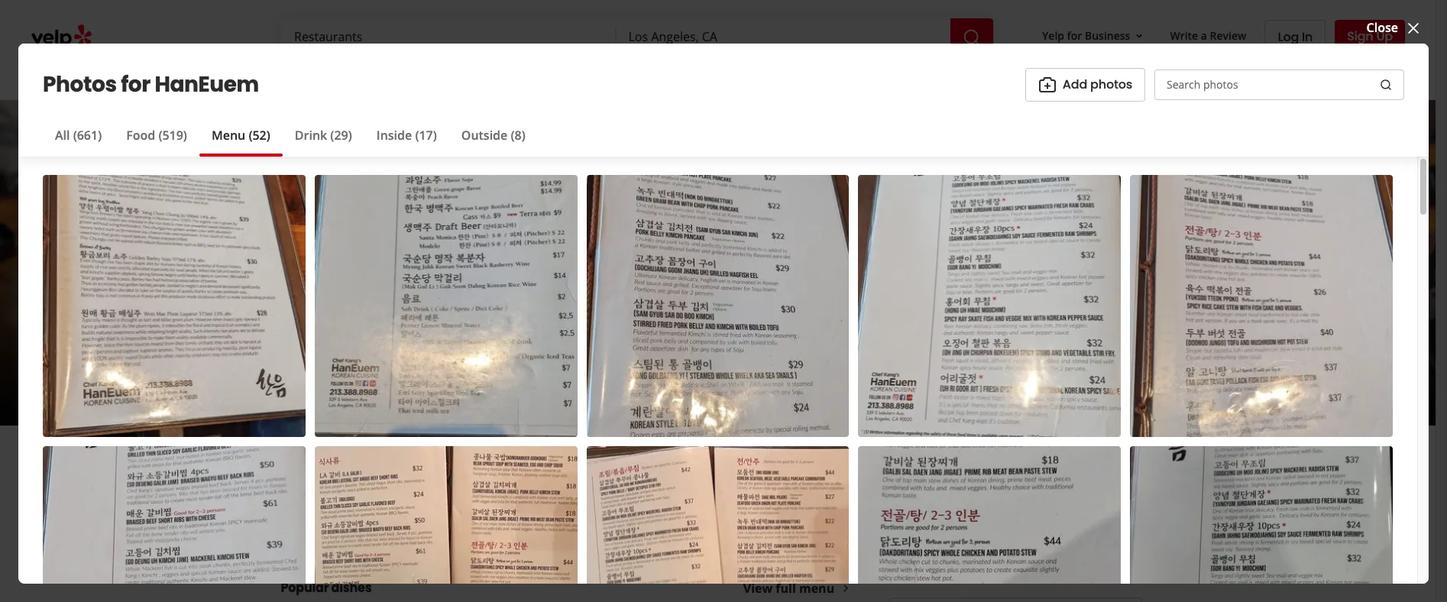 Task type: locate. For each thing, give the bounding box(es) containing it.
0 horizontal spatial write
[[318, 464, 349, 481]]

add photos
[[1063, 75, 1132, 93]]

haneuem up (519)
[[155, 69, 259, 99]]

yelp for business button
[[1036, 22, 1152, 49]]

write for write a review
[[1170, 28, 1198, 42]]

24 save outline v2 image
[[645, 464, 664, 482]]

-
[[376, 352, 380, 369], [485, 352, 489, 369]]

for inside button
[[1067, 28, 1082, 42]]

save
[[670, 464, 699, 481]]

a left review
[[1201, 28, 1207, 42]]

0 vertical spatial add
[[1063, 75, 1087, 93]]

$$$
[[364, 325, 385, 342]]

pm
[[463, 352, 482, 369], [527, 352, 546, 369]]

inside
[[377, 127, 412, 143]]

1 vertical spatial tab list
[[889, 509, 1034, 540]]

popular
[[281, 579, 329, 597]]

see left all
[[1021, 368, 1043, 386]]

claimed
[[296, 325, 344, 342]]

food up 10:00
[[510, 325, 539, 342]]

1 vertical spatial haneuem
[[281, 234, 461, 285]]

view full menu
[[743, 580, 835, 597]]

5:00
[[436, 352, 460, 369]]

photo of haneuem - los angeles, ca, us. kimchi fried rice image
[[732, 100, 1167, 426]]

, up "5:00"
[[449, 325, 453, 342]]

0 vertical spatial see
[[562, 354, 577, 367]]

all
[[55, 127, 70, 143]]

(52)
[[249, 127, 270, 143]]

(235
[[445, 292, 470, 308]]

a left 'review'
[[352, 464, 360, 481]]

pm up ago
[[527, 352, 546, 369]]

14 chevron right outline image
[[841, 583, 851, 594]]

for up food (519)
[[121, 69, 150, 99]]

tab list
[[43, 126, 538, 156], [889, 509, 1034, 540]]

up
[[1377, 28, 1393, 45]]

add photo link
[[421, 456, 534, 490]]

1 horizontal spatial pm
[[527, 352, 546, 369]]

1 vertical spatial food
[[510, 325, 539, 342]]

0 vertical spatial haneuem
[[155, 69, 259, 99]]

add photo
[[458, 464, 521, 481]]

photo of haneuem - los angeles, ca, us. la galbi image
[[1411, 100, 1447, 426]]

over
[[455, 377, 479, 392]]

- right "am"
[[376, 352, 380, 369]]

ago
[[535, 377, 554, 392]]

0 horizontal spatial ,
[[449, 325, 453, 342]]

1 vertical spatial menu
[[281, 540, 324, 561]]

0 horizontal spatial pm
[[463, 352, 482, 369]]

0 vertical spatial for
[[1067, 28, 1082, 42]]

$0
[[993, 564, 1005, 578]]

24 share v2 image
[[554, 464, 572, 482]]

30-
[[1052, 564, 1068, 578]]

see for see hours
[[562, 354, 577, 367]]

, left gastropubs 'link'
[[539, 325, 542, 342]]

menu left (52)
[[212, 127, 245, 143]]

$0 min
[[993, 564, 1027, 578]]

comfort
[[456, 325, 506, 342]]

photos right 677
[[1088, 368, 1130, 386]]

write a review
[[1170, 28, 1247, 42]]

0 horizontal spatial see
[[562, 354, 577, 367]]

edit
[[632, 328, 649, 341]]

haneuem up the 4.4 star rating image
[[281, 234, 461, 285]]

write
[[1170, 28, 1198, 42], [318, 464, 349, 481]]

see
[[562, 354, 577, 367], [1021, 368, 1043, 386]]

menu up popular
[[281, 540, 324, 561]]

a for review
[[352, 464, 360, 481]]

(29)
[[330, 127, 352, 143]]

1 vertical spatial see
[[1021, 368, 1043, 386]]

write left review
[[1170, 28, 1198, 42]]

menu inside tab list
[[212, 127, 245, 143]]

0 vertical spatial write
[[1170, 28, 1198, 42]]

(235 reviews) link
[[445, 292, 522, 308]]

1 vertical spatial add
[[458, 464, 483, 481]]

11:00
[[319, 352, 350, 369]]

1 horizontal spatial -
[[485, 352, 489, 369]]

food left (519)
[[126, 127, 155, 143]]

for for haneuem
[[121, 69, 150, 99]]

pm up over
[[463, 352, 482, 369]]

food right 'order'
[[935, 469, 972, 491]]

1 horizontal spatial menu
[[281, 540, 324, 561]]

None search field
[[282, 18, 997, 55]]

2 vertical spatial food
[[935, 469, 972, 491]]

0 vertical spatial food
[[126, 127, 155, 143]]

popular dishes
[[281, 579, 372, 597]]

0 horizontal spatial menu
[[212, 127, 245, 143]]

updated
[[305, 377, 351, 392]]

- left 10:00
[[485, 352, 489, 369]]

tab list containing all (661)
[[43, 126, 538, 156]]

1 horizontal spatial ,
[[539, 325, 542, 342]]

add right 24 add photo v2
[[1063, 75, 1087, 93]]

view
[[743, 580, 773, 597]]

0 horizontal spatial food
[[126, 127, 155, 143]]

1 vertical spatial a
[[352, 464, 360, 481]]

24 camera v2 image
[[434, 464, 452, 482]]

for right yelp in the right top of the page
[[1067, 28, 1082, 42]]

0 vertical spatial tab list
[[43, 126, 538, 156]]

search image
[[1380, 79, 1392, 91]]

write for write a review
[[318, 464, 349, 481]]

food
[[126, 127, 155, 143], [510, 325, 539, 342], [935, 469, 972, 491]]

korean link
[[406, 325, 449, 342]]

sign up
[[1347, 28, 1393, 45]]

delivery tab panel
[[889, 540, 1034, 546]]

search image
[[963, 28, 981, 46]]

2 pm from the left
[[527, 352, 546, 369]]

add right '24 camera v2' image
[[458, 464, 483, 481]]

share button
[[541, 456, 626, 490]]

0 horizontal spatial for
[[121, 69, 150, 99]]

drink (29)
[[295, 127, 352, 143]]

0 vertical spatial menu
[[212, 127, 245, 143]]

1 , from the left
[[449, 325, 453, 342]]

write right 24 star v2 icon
[[318, 464, 349, 481]]

1 horizontal spatial tab list
[[889, 509, 1034, 540]]

see hours link
[[555, 352, 612, 371]]

1 horizontal spatial for
[[1067, 28, 1082, 42]]

0 vertical spatial a
[[1201, 28, 1207, 42]]

1 vertical spatial for
[[121, 69, 150, 99]]

1 horizontal spatial food
[[510, 325, 539, 342]]

0 horizontal spatial add
[[458, 464, 483, 481]]

menu
[[212, 127, 245, 143], [281, 540, 324, 561]]

1 horizontal spatial add
[[1063, 75, 1087, 93]]

menu for menu (52)
[[212, 127, 245, 143]]

10:00
[[492, 352, 524, 369]]

a
[[1201, 28, 1207, 42], [352, 464, 360, 481]]

months
[[491, 377, 532, 392]]

dishes
[[331, 579, 372, 597]]

add
[[1063, 75, 1087, 93], [458, 464, 483, 481]]

Search photos text field
[[1155, 69, 1405, 100]]

0 horizontal spatial -
[[376, 352, 380, 369]]

open 11:00 am - 3:00 pm, 5:00 pm - 10:00 pm
[[281, 352, 546, 369]]

2 horizontal spatial food
[[935, 469, 972, 491]]

1 vertical spatial write
[[318, 464, 349, 481]]

1 horizontal spatial see
[[1021, 368, 1043, 386]]

4.4 star rating image
[[281, 288, 415, 312]]

delivery
[[910, 564, 949, 578]]

,
[[449, 325, 453, 342], [539, 325, 542, 342]]

1 horizontal spatial a
[[1201, 28, 1207, 42]]

open
[[281, 352, 313, 369]]

share
[[578, 464, 613, 481]]

(8)
[[511, 127, 526, 143]]

business categories element
[[280, 55, 1405, 99]]

comfort food link
[[456, 325, 539, 342]]

0 horizontal spatial a
[[352, 464, 360, 481]]

yelp
[[1042, 28, 1065, 42]]

food (519)
[[126, 127, 187, 143]]

see left hours
[[562, 354, 577, 367]]

drink
[[295, 127, 327, 143]]

1 pm from the left
[[463, 352, 482, 369]]

fee
[[952, 564, 967, 578]]

photos down business
[[1091, 75, 1132, 93]]

1 horizontal spatial write
[[1170, 28, 1198, 42]]

order
[[889, 469, 932, 491]]

0 horizontal spatial tab list
[[43, 126, 538, 156]]



Task type: describe. For each thing, give the bounding box(es) containing it.
1 - from the left
[[376, 352, 380, 369]]

mins
[[1083, 564, 1107, 578]]

reviews)
[[473, 292, 522, 308]]

16 chevron down v2 image
[[1134, 30, 1146, 42]]

business
[[1085, 28, 1131, 42]]

4.4 (235 reviews)
[[424, 292, 522, 308]]

see hours
[[562, 354, 605, 367]]

gastropubs
[[546, 325, 616, 342]]

review
[[1210, 28, 1247, 42]]

$7+
[[889, 564, 907, 578]]

tab list containing delivery
[[889, 509, 1034, 540]]

1 horizontal spatial haneuem
[[281, 234, 461, 285]]

2 , from the left
[[539, 325, 542, 342]]

gastropubs link
[[546, 325, 616, 342]]

for for business
[[1067, 28, 1082, 42]]

review
[[363, 464, 402, 481]]

0 horizontal spatial haneuem
[[155, 69, 259, 99]]

log
[[1278, 28, 1299, 45]]

photo of haneuem - los angeles, ca, us. kalbi short ribs image
[[1167, 100, 1411, 426]]

by
[[354, 377, 367, 392]]

owner
[[419, 377, 453, 392]]

edit button
[[625, 326, 656, 345]]

a for review
[[1201, 28, 1207, 42]]

24 close v2 image
[[1405, 19, 1423, 37]]

order food
[[889, 469, 972, 491]]

inside (17)
[[377, 127, 437, 143]]

view full menu link
[[743, 580, 851, 597]]

24 add photo v2 image
[[1038, 75, 1057, 94]]

write a review link
[[281, 456, 415, 490]]

korean
[[406, 325, 449, 342]]

see all 677 photos
[[1021, 368, 1130, 386]]

close
[[1367, 19, 1398, 36]]

photo of haneuem - los angeles, ca, us. braised wagyu beef ribs ( so deueng galbi jjim ) image
[[0, 100, 244, 426]]

add for add photos
[[1063, 75, 1087, 93]]

photo of haneuem - los angeles, ca, us. ig: happyfoodieoc image
[[488, 100, 732, 426]]

menu (52)
[[212, 127, 270, 143]]

min
[[1008, 564, 1027, 578]]

sign
[[1347, 28, 1374, 45]]

save button
[[632, 456, 712, 490]]

outside
[[461, 127, 508, 143]]

korean , comfort food , gastropubs
[[406, 325, 616, 342]]

see all 677 photos link
[[996, 358, 1155, 395]]

all (661)
[[55, 127, 102, 143]]

pm,
[[411, 352, 433, 369]]

16 claim filled v2 image
[[281, 328, 293, 340]]

log in
[[1278, 28, 1313, 45]]

sign up link
[[1335, 20, 1405, 53]]

yelp for business
[[1042, 28, 1131, 42]]

outside (8)
[[461, 127, 526, 143]]

business
[[370, 377, 416, 392]]

log in link
[[1265, 20, 1326, 53]]

write a review link
[[1164, 22, 1253, 49]]

24 star v2 image
[[293, 464, 311, 482]]

3:00
[[383, 352, 407, 369]]

photos for haneuem
[[43, 69, 259, 99]]

close button
[[1367, 18, 1423, 37]]

am
[[353, 352, 373, 369]]

in
[[1302, 28, 1313, 45]]

hours
[[580, 354, 605, 367]]

delivery
[[901, 510, 949, 527]]

(661)
[[73, 127, 102, 143]]

4.4
[[424, 292, 442, 308]]

1 vertical spatial photos
[[1088, 368, 1130, 386]]

full
[[776, 580, 796, 597]]

30-40 mins
[[1052, 564, 1107, 578]]

add photos link
[[1025, 68, 1145, 101]]

menu element
[[256, 514, 876, 602]]

(519)
[[158, 127, 187, 143]]

updated by business owner over 3 months ago
[[305, 377, 554, 392]]

takeout
[[974, 510, 1022, 527]]

menu for menu
[[281, 540, 324, 561]]

(17)
[[415, 127, 437, 143]]

0 vertical spatial photos
[[1091, 75, 1132, 93]]

2 - from the left
[[485, 352, 489, 369]]

$7+ delivery fee
[[889, 564, 967, 578]]

all
[[1046, 368, 1061, 386]]

add for add photo
[[458, 464, 483, 481]]

photo
[[486, 464, 521, 481]]

40
[[1068, 564, 1080, 578]]

see for see all 677 photos
[[1021, 368, 1043, 386]]

photo of haneuem - los angeles, ca, us. inside image
[[244, 100, 488, 426]]

write a review
[[318, 464, 402, 481]]

3
[[482, 377, 488, 392]]

677
[[1064, 368, 1085, 386]]

photos
[[43, 69, 117, 99]]

menu
[[799, 580, 835, 597]]



Task type: vqa. For each thing, say whether or not it's contained in the screenshot.
'los'
no



